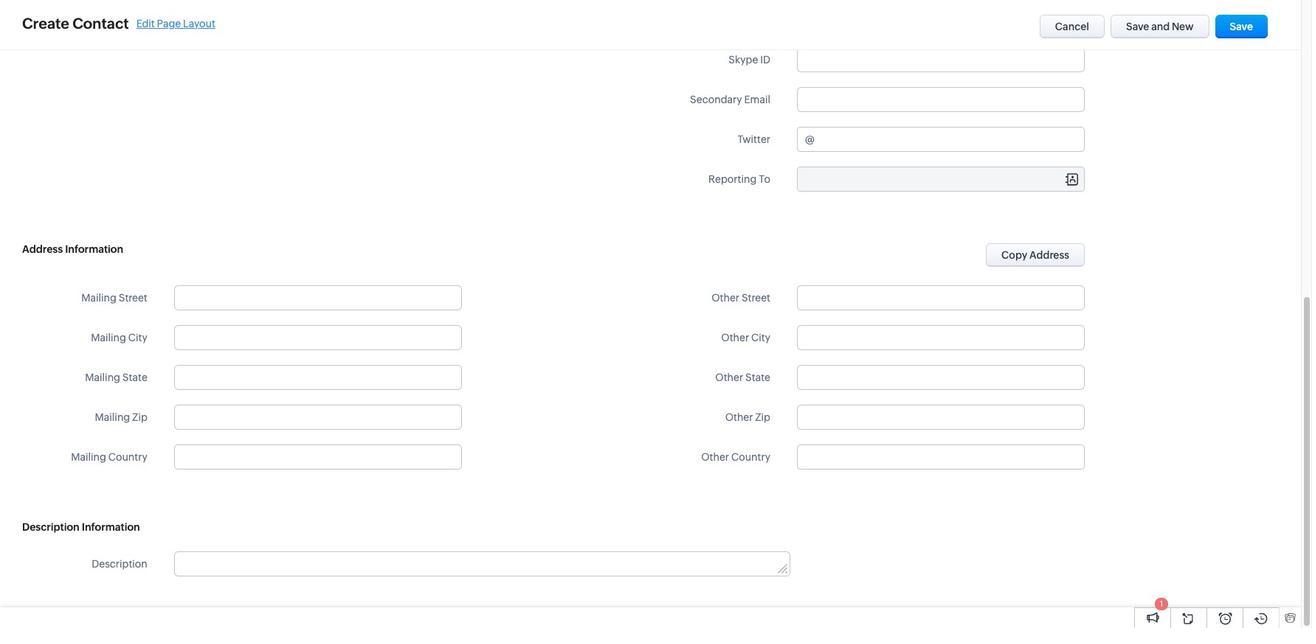 Task type: locate. For each thing, give the bounding box(es) containing it.
2 save from the left
[[1230, 21, 1253, 32]]

other down other zip
[[701, 452, 729, 464]]

zip for other zip
[[755, 412, 771, 424]]

0 horizontal spatial state
[[122, 372, 147, 384]]

state for mailing state
[[122, 372, 147, 384]]

street for other street
[[742, 292, 771, 304]]

1 horizontal spatial description
[[92, 559, 147, 571]]

2 street from the left
[[742, 292, 771, 304]]

2 country from the left
[[731, 452, 771, 464]]

mailing country
[[71, 452, 147, 464]]

other down other city
[[715, 372, 743, 384]]

copy address button
[[986, 244, 1085, 267]]

other
[[712, 292, 740, 304], [721, 332, 749, 344], [715, 372, 743, 384], [725, 412, 753, 424], [701, 452, 729, 464]]

0 horizontal spatial city
[[128, 332, 147, 344]]

mailing up mailing city
[[81, 292, 117, 304]]

1 horizontal spatial zip
[[755, 412, 771, 424]]

mailing down mailing zip
[[71, 452, 106, 464]]

other for other city
[[721, 332, 749, 344]]

zip
[[132, 412, 147, 424], [755, 412, 771, 424]]

information for address
[[65, 244, 123, 255]]

other for other country
[[701, 452, 729, 464]]

mailing state
[[85, 372, 147, 384]]

cancel button
[[1040, 15, 1105, 38]]

other up other city
[[712, 292, 740, 304]]

1 horizontal spatial country
[[731, 452, 771, 464]]

other down other street
[[721, 332, 749, 344]]

street
[[119, 292, 147, 304], [742, 292, 771, 304]]

reporting
[[709, 173, 757, 185]]

None field
[[798, 168, 1084, 191], [175, 446, 461, 469], [798, 446, 1084, 469], [798, 168, 1084, 191], [175, 446, 461, 469], [798, 446, 1084, 469]]

@
[[805, 134, 815, 145]]

other street
[[712, 292, 771, 304]]

other for other zip
[[725, 412, 753, 424]]

other country
[[701, 452, 771, 464]]

save right new
[[1230, 21, 1253, 32]]

0 horizontal spatial description
[[22, 522, 80, 534]]

save
[[1126, 21, 1149, 32], [1230, 21, 1253, 32]]

1 street from the left
[[119, 292, 147, 304]]

skype id
[[729, 54, 771, 66]]

0 horizontal spatial country
[[108, 452, 147, 464]]

create contact edit page layout
[[22, 15, 215, 32]]

mailing
[[81, 292, 117, 304], [91, 332, 126, 344], [85, 372, 120, 384], [95, 412, 130, 424], [71, 452, 106, 464]]

zip down mailing state
[[132, 412, 147, 424]]

0 horizontal spatial zip
[[132, 412, 147, 424]]

1 save from the left
[[1126, 21, 1149, 32]]

street up other city
[[742, 292, 771, 304]]

address information copy address
[[22, 244, 1069, 261]]

1 vertical spatial information
[[82, 522, 140, 534]]

create
[[22, 15, 69, 32]]

1 country from the left
[[108, 452, 147, 464]]

country down mailing zip
[[108, 452, 147, 464]]

country down other zip
[[731, 452, 771, 464]]

information up mailing street on the top left
[[65, 244, 123, 255]]

email
[[744, 94, 771, 106]]

1 horizontal spatial street
[[742, 292, 771, 304]]

state up mailing zip
[[122, 372, 147, 384]]

1 state from the left
[[122, 372, 147, 384]]

0 vertical spatial information
[[65, 244, 123, 255]]

information inside address information copy address
[[65, 244, 123, 255]]

information
[[65, 244, 123, 255], [82, 522, 140, 534]]

country for other country
[[731, 452, 771, 464]]

state up other zip
[[745, 372, 771, 384]]

skype
[[729, 54, 758, 66]]

1 horizontal spatial city
[[751, 332, 771, 344]]

save and new button
[[1111, 15, 1209, 38]]

street up mailing city
[[119, 292, 147, 304]]

save inside save button
[[1230, 21, 1253, 32]]

address
[[22, 244, 63, 255], [1030, 249, 1069, 261]]

description
[[22, 522, 80, 534], [92, 559, 147, 571]]

mailing for mailing city
[[91, 332, 126, 344]]

mailing up mailing country at the left bottom
[[95, 412, 130, 424]]

1 city from the left
[[128, 332, 147, 344]]

other up other country
[[725, 412, 753, 424]]

mailing for mailing zip
[[95, 412, 130, 424]]

0 horizontal spatial street
[[119, 292, 147, 304]]

mailing for mailing state
[[85, 372, 120, 384]]

1 horizontal spatial save
[[1230, 21, 1253, 32]]

2 city from the left
[[751, 332, 771, 344]]

0 vertical spatial description
[[22, 522, 80, 534]]

city up mailing state
[[128, 332, 147, 344]]

None text field
[[797, 47, 1085, 72], [797, 87, 1085, 112], [797, 286, 1085, 311], [797, 325, 1085, 351], [797, 365, 1085, 390], [798, 446, 1084, 469], [797, 47, 1085, 72], [797, 87, 1085, 112], [797, 286, 1085, 311], [797, 325, 1085, 351], [797, 365, 1085, 390], [798, 446, 1084, 469]]

contact
[[73, 15, 129, 32]]

2 zip from the left
[[755, 412, 771, 424]]

country
[[108, 452, 147, 464], [731, 452, 771, 464]]

save inside save and new "button"
[[1126, 21, 1149, 32]]

1
[[1160, 600, 1163, 609]]

id
[[760, 54, 771, 66]]

information down mailing country at the left bottom
[[82, 522, 140, 534]]

mailing for mailing street
[[81, 292, 117, 304]]

save for save
[[1230, 21, 1253, 32]]

1 vertical spatial description
[[92, 559, 147, 571]]

mailing down mailing street on the top left
[[91, 332, 126, 344]]

city up other state
[[751, 332, 771, 344]]

twitter
[[738, 134, 771, 145]]

city
[[128, 332, 147, 344], [751, 332, 771, 344]]

2 state from the left
[[745, 372, 771, 384]]

city for mailing city
[[128, 332, 147, 344]]

state
[[122, 372, 147, 384], [745, 372, 771, 384]]

0 horizontal spatial save
[[1126, 21, 1149, 32]]

zip down other state
[[755, 412, 771, 424]]

None text field
[[817, 128, 1084, 151], [798, 168, 1084, 191], [174, 286, 462, 311], [174, 325, 462, 351], [174, 365, 462, 390], [174, 405, 462, 430], [797, 405, 1085, 430], [175, 446, 461, 469], [175, 553, 790, 576], [817, 128, 1084, 151], [798, 168, 1084, 191], [174, 286, 462, 311], [174, 325, 462, 351], [174, 365, 462, 390], [174, 405, 462, 430], [797, 405, 1085, 430], [175, 446, 461, 469], [175, 553, 790, 576]]

mailing down mailing city
[[85, 372, 120, 384]]

mailing city
[[91, 332, 147, 344]]

save left and
[[1126, 21, 1149, 32]]

1 zip from the left
[[132, 412, 147, 424]]

information for description
[[82, 522, 140, 534]]

1 horizontal spatial state
[[745, 372, 771, 384]]

other for other street
[[712, 292, 740, 304]]



Task type: describe. For each thing, give the bounding box(es) containing it.
mailing zip
[[95, 412, 147, 424]]

city for other city
[[751, 332, 771, 344]]

zip for mailing zip
[[132, 412, 147, 424]]

description for description information
[[22, 522, 80, 534]]

secondary email
[[690, 94, 771, 106]]

and
[[1151, 21, 1170, 32]]

other state
[[715, 372, 771, 384]]

edit
[[136, 17, 155, 29]]

save and new
[[1126, 21, 1194, 32]]

save button
[[1215, 15, 1268, 38]]

country for mailing country
[[108, 452, 147, 464]]

other for other state
[[715, 372, 743, 384]]

state for other state
[[745, 372, 771, 384]]

save for save and new
[[1126, 21, 1149, 32]]

street for mailing street
[[119, 292, 147, 304]]

1 horizontal spatial address
[[1030, 249, 1069, 261]]

0 horizontal spatial address
[[22, 244, 63, 255]]

page
[[157, 17, 181, 29]]

new
[[1172, 21, 1194, 32]]

description information
[[22, 522, 140, 534]]

mailing for mailing country
[[71, 452, 106, 464]]

mailing street
[[81, 292, 147, 304]]

description for description
[[92, 559, 147, 571]]

to
[[759, 173, 771, 185]]

secondary
[[690, 94, 742, 106]]

edit page layout link
[[136, 17, 215, 29]]

other zip
[[725, 412, 771, 424]]

other city
[[721, 332, 771, 344]]

reporting to
[[709, 173, 771, 185]]

cancel
[[1055, 21, 1089, 32]]

layout
[[183, 17, 215, 29]]

copy
[[1002, 249, 1028, 261]]



Task type: vqa. For each thing, say whether or not it's contained in the screenshot.
CRM
no



